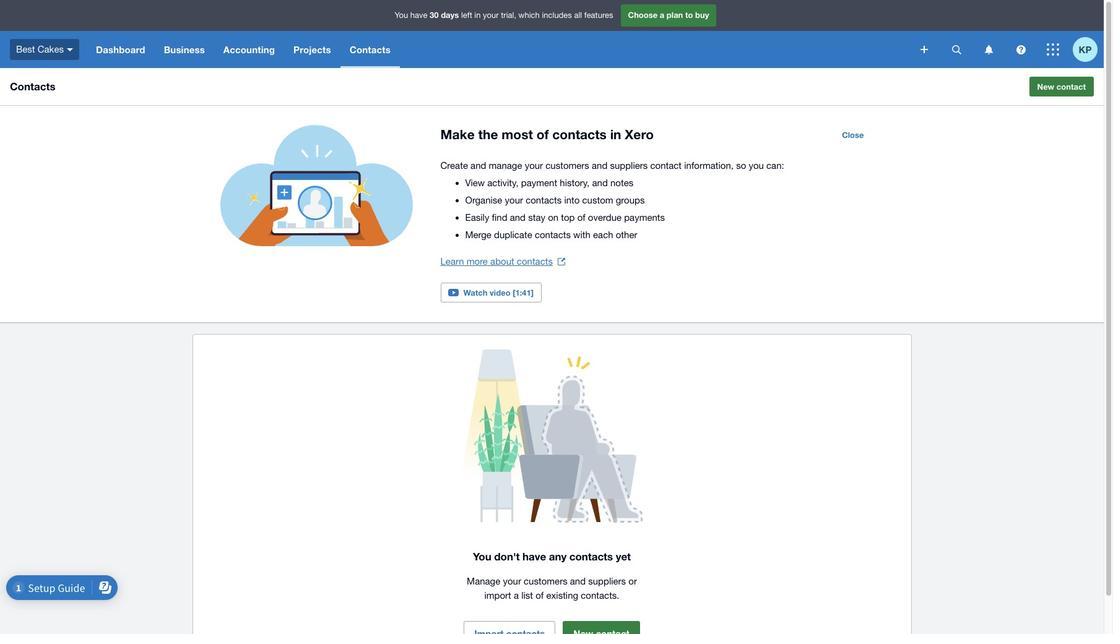 Task type: describe. For each thing, give the bounding box(es) containing it.
you don't have any contacts yet image
[[208, 350, 897, 523]]

1 vertical spatial of
[[578, 212, 586, 223]]

kp
[[1079, 44, 1092, 55]]

close
[[843, 130, 864, 140]]

best cakes
[[16, 44, 64, 54]]

import
[[485, 591, 512, 601]]

manage your customers and suppliers or import a list of existing contacts.
[[467, 577, 637, 601]]

each
[[593, 230, 614, 240]]

manage
[[489, 160, 523, 171]]

make
[[441, 127, 475, 142]]

suppliers inside manage your customers and suppliers or import a list of existing contacts.
[[589, 577, 626, 587]]

don't
[[495, 551, 520, 564]]

features
[[585, 11, 614, 20]]

so
[[737, 160, 747, 171]]

business button
[[155, 31, 214, 68]]

stay
[[529, 212, 546, 223]]

left
[[461, 11, 472, 20]]

you have 30 days left in your trial, which includes all features
[[395, 10, 614, 20]]

0 vertical spatial a
[[660, 10, 665, 20]]

dashboard link
[[87, 31, 155, 68]]

more
[[467, 256, 488, 267]]

dashboard
[[96, 44, 145, 55]]

video
[[490, 288, 511, 298]]

to
[[686, 10, 693, 20]]

with
[[574, 230, 591, 240]]

choose a plan to buy
[[628, 10, 710, 20]]

view activity, payment history, and notes
[[466, 178, 634, 188]]

create
[[441, 160, 468, 171]]

create and manage your customers and suppliers contact information, so you can:
[[441, 160, 785, 171]]

or
[[629, 577, 637, 587]]

notes
[[611, 178, 634, 188]]

contacts left "yet"
[[570, 551, 613, 564]]

your inside you have 30 days left in your trial, which includes all features
[[483, 11, 499, 20]]

most
[[502, 127, 533, 142]]

0 vertical spatial suppliers
[[610, 160, 648, 171]]

0 horizontal spatial contacts
[[10, 80, 56, 93]]

30
[[430, 10, 439, 20]]

activity,
[[488, 178, 519, 188]]

easily
[[466, 212, 490, 223]]

includes
[[542, 11, 572, 20]]

have inside you have 30 days left in your trial, which includes all features
[[411, 11, 428, 20]]

your up payment
[[525, 160, 543, 171]]

other
[[616, 230, 638, 240]]

existing
[[547, 591, 579, 601]]

list
[[522, 591, 533, 601]]

business
[[164, 44, 205, 55]]

into
[[565, 195, 580, 206]]

and inside manage your customers and suppliers or import a list of existing contacts.
[[570, 577, 586, 587]]

duplicate
[[494, 230, 533, 240]]

contacts down payment
[[526, 195, 562, 206]]

projects button
[[284, 31, 341, 68]]

contacts.
[[581, 591, 620, 601]]

close button
[[835, 125, 872, 145]]

watch video [1:41] button
[[441, 283, 542, 303]]

overdue
[[588, 212, 622, 223]]

make the most of contacts in xero
[[441, 127, 654, 142]]

you don't have any contacts yet
[[473, 551, 631, 564]]

projects
[[294, 44, 331, 55]]

0 vertical spatial customers
[[546, 160, 590, 171]]

a inside manage your customers and suppliers or import a list of existing contacts.
[[514, 591, 519, 601]]

which
[[519, 11, 540, 20]]

contact inside button
[[1057, 82, 1087, 92]]

custom
[[583, 195, 614, 206]]

payments
[[625, 212, 665, 223]]

learn
[[441, 256, 464, 267]]

can:
[[767, 160, 785, 171]]

organise your contacts into custom groups
[[466, 195, 645, 206]]

view
[[466, 178, 485, 188]]

about
[[491, 256, 515, 267]]

contacts up "create and manage your customers and suppliers contact information, so you can:"
[[553, 127, 607, 142]]



Task type: locate. For each thing, give the bounding box(es) containing it.
svg image inside best cakes popup button
[[67, 48, 73, 51]]

merge duplicate contacts with each other
[[466, 230, 638, 240]]

a left list
[[514, 591, 519, 601]]

svg image
[[952, 45, 962, 54], [985, 45, 993, 54], [1017, 45, 1026, 54], [921, 46, 929, 53], [67, 48, 73, 51]]

choose
[[628, 10, 658, 20]]

all
[[574, 11, 582, 20]]

trial,
[[501, 11, 517, 20]]

new contact button
[[1030, 77, 1095, 97]]

of right most
[[537, 127, 549, 142]]

contacts button
[[341, 31, 400, 68]]

in for contacts
[[611, 127, 622, 142]]

the
[[479, 127, 498, 142]]

watch video [1:41]
[[464, 288, 534, 298]]

0 horizontal spatial a
[[514, 591, 519, 601]]

have left 30
[[411, 11, 428, 20]]

0 vertical spatial in
[[475, 11, 481, 20]]

easily find and stay on top of overdue payments
[[466, 212, 665, 223]]

2 vertical spatial of
[[536, 591, 544, 601]]

accounting button
[[214, 31, 284, 68]]

contact
[[1057, 82, 1087, 92], [651, 160, 682, 171]]

days
[[441, 10, 459, 20]]

contacts down on
[[535, 230, 571, 240]]

customers up history,
[[546, 160, 590, 171]]

1 vertical spatial suppliers
[[589, 577, 626, 587]]

customers inside manage your customers and suppliers or import a list of existing contacts.
[[524, 577, 568, 587]]

1 vertical spatial contacts
[[10, 80, 56, 93]]

1 vertical spatial you
[[473, 551, 492, 564]]

banner containing kp
[[0, 0, 1105, 68]]

contact right new
[[1057, 82, 1087, 92]]

1 vertical spatial a
[[514, 591, 519, 601]]

you left 30
[[395, 11, 408, 20]]

0 vertical spatial have
[[411, 11, 428, 20]]

merge
[[466, 230, 492, 240]]

of right top
[[578, 212, 586, 223]]

cakes
[[38, 44, 64, 54]]

best
[[16, 44, 35, 54]]

top
[[561, 212, 575, 223]]

contacts
[[350, 44, 391, 55], [10, 80, 56, 93]]

1 horizontal spatial have
[[523, 551, 546, 564]]

plan
[[667, 10, 683, 20]]

0 vertical spatial contact
[[1057, 82, 1087, 92]]

1 vertical spatial in
[[611, 127, 622, 142]]

your inside manage your customers and suppliers or import a list of existing contacts.
[[503, 577, 522, 587]]

svg image
[[1048, 43, 1060, 56]]

of
[[537, 127, 549, 142], [578, 212, 586, 223], [536, 591, 544, 601]]

banner
[[0, 0, 1105, 68]]

0 horizontal spatial contact
[[651, 160, 682, 171]]

contact down xero
[[651, 160, 682, 171]]

[1:41]
[[513, 288, 534, 298]]

a
[[660, 10, 665, 20], [514, 591, 519, 601]]

contacts down best
[[10, 80, 56, 93]]

you for you don't have any contacts yet
[[473, 551, 492, 564]]

have left any
[[523, 551, 546, 564]]

yet
[[616, 551, 631, 564]]

1 horizontal spatial a
[[660, 10, 665, 20]]

manage
[[467, 577, 501, 587]]

0 horizontal spatial you
[[395, 11, 408, 20]]

of right list
[[536, 591, 544, 601]]

1 vertical spatial contact
[[651, 160, 682, 171]]

kp button
[[1074, 31, 1105, 68]]

accounting
[[224, 44, 275, 55]]

organise
[[466, 195, 503, 206]]

a left plan
[[660, 10, 665, 20]]

best cakes button
[[0, 31, 87, 68]]

your
[[483, 11, 499, 20], [525, 160, 543, 171], [505, 195, 523, 206], [503, 577, 522, 587]]

you left don't at the bottom left of page
[[473, 551, 492, 564]]

1 vertical spatial customers
[[524, 577, 568, 587]]

find
[[492, 212, 508, 223]]

your up import
[[503, 577, 522, 587]]

customers
[[546, 160, 590, 171], [524, 577, 568, 587]]

groups
[[616, 195, 645, 206]]

buy
[[696, 10, 710, 20]]

in
[[475, 11, 481, 20], [611, 127, 622, 142]]

you for you have 30 days left in your trial, which includes all features
[[395, 11, 408, 20]]

0 horizontal spatial in
[[475, 11, 481, 20]]

watch
[[464, 288, 488, 298]]

contacts down merge duplicate contacts with each other
[[517, 256, 553, 267]]

and
[[471, 160, 487, 171], [592, 160, 608, 171], [593, 178, 608, 188], [510, 212, 526, 223], [570, 577, 586, 587]]

in left xero
[[611, 127, 622, 142]]

new
[[1038, 82, 1055, 92]]

your down activity,
[[505, 195, 523, 206]]

you
[[395, 11, 408, 20], [473, 551, 492, 564]]

contacts inside popup button
[[350, 44, 391, 55]]

1 horizontal spatial you
[[473, 551, 492, 564]]

learn more about contacts link
[[441, 253, 566, 271]]

1 horizontal spatial contact
[[1057, 82, 1087, 92]]

you
[[749, 160, 764, 171]]

your left "trial,"
[[483, 11, 499, 20]]

0 vertical spatial you
[[395, 11, 408, 20]]

0 vertical spatial of
[[537, 127, 549, 142]]

information,
[[685, 160, 734, 171]]

contacts
[[553, 127, 607, 142], [526, 195, 562, 206], [535, 230, 571, 240], [517, 256, 553, 267], [570, 551, 613, 564]]

you inside you have 30 days left in your trial, which includes all features
[[395, 11, 408, 20]]

1 vertical spatial have
[[523, 551, 546, 564]]

1 horizontal spatial contacts
[[350, 44, 391, 55]]

learn more about contacts
[[441, 256, 553, 267]]

in right left
[[475, 11, 481, 20]]

1 horizontal spatial in
[[611, 127, 622, 142]]

xero
[[625, 127, 654, 142]]

suppliers
[[610, 160, 648, 171], [589, 577, 626, 587]]

on
[[548, 212, 559, 223]]

contacts inside learn more about contacts link
[[517, 256, 553, 267]]

any
[[549, 551, 567, 564]]

have
[[411, 11, 428, 20], [523, 551, 546, 564]]

0 vertical spatial contacts
[[350, 44, 391, 55]]

payment
[[521, 178, 558, 188]]

suppliers up 'notes'
[[610, 160, 648, 171]]

contacts right projects
[[350, 44, 391, 55]]

new contact
[[1038, 82, 1087, 92]]

in inside you have 30 days left in your trial, which includes all features
[[475, 11, 481, 20]]

of inside manage your customers and suppliers or import a list of existing contacts.
[[536, 591, 544, 601]]

suppliers up contacts. at the right bottom of the page
[[589, 577, 626, 587]]

in for left
[[475, 11, 481, 20]]

history,
[[560, 178, 590, 188]]

0 horizontal spatial have
[[411, 11, 428, 20]]

customers up existing
[[524, 577, 568, 587]]



Task type: vqa. For each thing, say whether or not it's contained in the screenshot.
Rules
no



